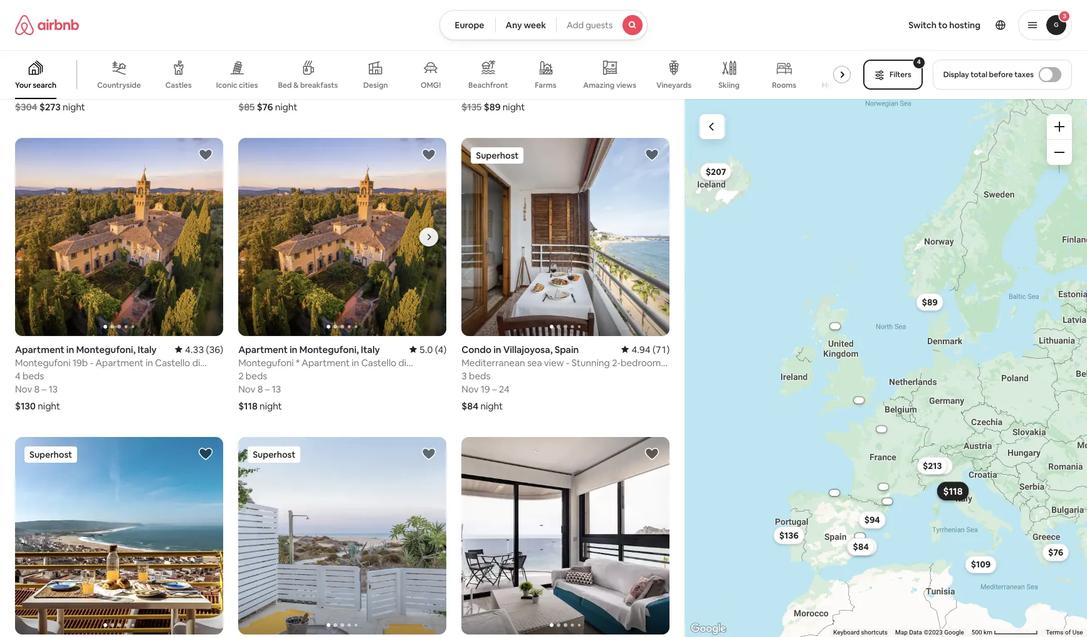Task type: vqa. For each thing, say whether or not it's contained in the screenshot.
Keyboard shortcuts "button"
yes



Task type: locate. For each thing, give the bounding box(es) containing it.
3
[[1063, 12, 1067, 20], [462, 71, 467, 83], [34, 84, 40, 96], [462, 370, 467, 382]]

0 horizontal spatial add to wishlist: apartment in montegufoni, italy image
[[198, 147, 213, 162]]

zoom in image
[[1055, 122, 1065, 132]]

your search
[[15, 80, 56, 90]]

1 horizontal spatial montegufoni,
[[300, 343, 359, 355]]

– for 2 beds nov 3 – 8 $304 $273 night
[[42, 84, 46, 96]]

$89 inside condo in lillesand, norway seasonal apartment 3 beds nov 2 – 7 $135 $89 night
[[484, 101, 501, 113]]

$136 button
[[774, 527, 805, 544]]

2 inside 2 beds nov 3 – 8 $304 $273 night
[[15, 71, 20, 83]]

apartment inside apartment in athina, greece next to acropolis view unique apartment 4 beds nov 21 – 26 $85 $76 night
[[238, 45, 288, 56]]

apartment
[[15, 45, 64, 56], [238, 45, 288, 56], [502, 58, 550, 70], [15, 343, 64, 355], [238, 343, 288, 355]]

2 montegufoni, from the left
[[300, 343, 359, 355]]

1 horizontal spatial $118
[[944, 485, 963, 497]]

0 horizontal spatial 13
[[49, 383, 58, 395]]

keyboard
[[834, 629, 860, 636]]

beds inside 2 beds nov 3 – 8 $304 $273 night
[[22, 71, 44, 83]]

0 horizontal spatial $84
[[462, 400, 479, 412]]

2 inside condo in lillesand, norway seasonal apartment 3 beds nov 2 – 7 $135 $89 night
[[481, 84, 486, 96]]

4.96 (240)
[[403, 45, 447, 56]]

1 horizontal spatial 2
[[238, 370, 244, 382]]

farms
[[535, 80, 557, 90]]

map data ©2023 google
[[896, 629, 965, 636]]

1 horizontal spatial apartment in montegufoni, italy
[[238, 343, 380, 355]]

amazing views
[[584, 80, 637, 90]]

13
[[49, 383, 58, 395], [272, 383, 281, 395]]

4.33 out of 5 average rating,  36 reviews image
[[175, 343, 223, 355]]

italy for 5.0 (4)
[[361, 343, 380, 355]]

1 horizontal spatial to
[[939, 19, 948, 31]]

$76 inside apartment in athina, greece next to acropolis view unique apartment 4 beds nov 21 – 26 $85 $76 night
[[257, 101, 273, 113]]

1 13 from the left
[[49, 383, 58, 395]]

13 inside 2 beds nov 8 – 13 $118 night
[[272, 383, 281, 395]]

0 vertical spatial $130
[[15, 400, 36, 412]]

apartment in montegufoni, italy for 4 beds nov 8 – 13 $130 night
[[15, 343, 157, 355]]

italy
[[138, 343, 157, 355], [361, 343, 380, 355]]

norway
[[546, 45, 581, 56]]

0 horizontal spatial $76
[[257, 101, 273, 113]]

– for 2 beds nov 8 – 13 $118 night
[[265, 383, 270, 395]]

in for 4 beds nov 8 – 13 $130 night
[[66, 343, 74, 355]]

0 vertical spatial $76
[[257, 101, 273, 113]]

apartment for 4.33 (36)
[[15, 343, 64, 355]]

apartment for 5.0 (4)
[[238, 343, 288, 355]]

display total before taxes button
[[933, 60, 1073, 90]]

0 horizontal spatial 8
[[34, 383, 40, 395]]

nov inside 3 beds nov 19 – 24 $84 night
[[462, 383, 479, 395]]

add
[[567, 19, 584, 31]]

3 button
[[1019, 10, 1073, 40]]

0 horizontal spatial 4
[[15, 370, 21, 382]]

nov inside apartment in athina, greece next to acropolis view unique apartment 4 beds nov 21 – 26 $85 $76 night
[[238, 84, 256, 96]]

condo
[[462, 45, 492, 56], [462, 343, 492, 355]]

8 inside 4 beds nov 8 – 13 $130 night
[[34, 383, 40, 395]]

apartment for 4.92 (74)
[[15, 45, 64, 56]]

beds inside 4 beds nov 8 – 13 $130 night
[[23, 370, 44, 382]]

0 horizontal spatial $118
[[238, 400, 258, 412]]

beds inside 2 beds nov 8 – 13 $118 night
[[246, 370, 267, 382]]

apartment up next
[[238, 45, 288, 56]]

$130 button
[[938, 483, 969, 500]]

beds inside 3 beds nov 19 – 24 $84 night
[[469, 370, 491, 382]]

bed & breakfasts
[[278, 80, 338, 90]]

7
[[495, 84, 500, 96]]

0 vertical spatial $118
[[238, 400, 258, 412]]

apartment up 4 beds nov 8 – 13 $130 night
[[15, 343, 64, 355]]

2 add to wishlist: apartment in montegufoni, italy image from the left
[[422, 147, 437, 162]]

add to wishlist: apartment in montegufoni, italy image
[[198, 147, 213, 162], [422, 147, 437, 162]]

apartment up 2 beds nov 8 – 13 $118 night
[[238, 343, 288, 355]]

google
[[945, 629, 965, 636]]

500 km
[[972, 629, 995, 636]]

add to wishlist: condo in villajoyosa, spain image
[[645, 147, 660, 162]]

nov inside 2 beds nov 8 – 13 $118 night
[[238, 383, 256, 395]]

beds for 2 beds nov 3 – 8 $304 $273 night
[[22, 71, 44, 83]]

1 add to wishlist: apartment in montegufoni, italy image from the left
[[198, 147, 213, 162]]

1 vertical spatial 4
[[238, 71, 244, 83]]

4.96
[[403, 45, 422, 56]]

2 inside 2 beds nov 8 – 13 $118 night
[[238, 370, 244, 382]]

2 horizontal spatial 2
[[481, 84, 486, 96]]

1 horizontal spatial $84
[[853, 541, 869, 553]]

3 inside 2 beds nov 3 – 8 $304 $273 night
[[34, 84, 40, 96]]

0 horizontal spatial montegufoni,
[[76, 343, 136, 355]]

zoom out image
[[1055, 147, 1065, 157]]

0 vertical spatial $89
[[484, 101, 501, 113]]

2 condo from the top
[[462, 343, 492, 355]]

2 horizontal spatial 8
[[258, 383, 263, 395]]

$207
[[706, 166, 727, 177]]

uk
[[117, 45, 130, 56]]

(30)
[[653, 45, 670, 56]]

condo in villajoyosa, spain
[[462, 343, 579, 355]]

iconic cities
[[216, 80, 258, 90]]

$130
[[15, 400, 36, 412], [944, 486, 963, 497]]

villajoyosa,
[[503, 343, 553, 355]]

beds
[[22, 71, 44, 83], [246, 71, 267, 83], [469, 71, 491, 83], [23, 370, 44, 382], [246, 370, 267, 382], [469, 370, 491, 382]]

condo right (4) on the left of page
[[462, 343, 492, 355]]

apartment inside condo in lillesand, norway seasonal apartment 3 beds nov 2 – 7 $135 $89 night
[[502, 58, 550, 70]]

week
[[524, 19, 546, 31]]

1 italy from the left
[[138, 343, 157, 355]]

$130 inside 4 beds nov 8 – 13 $130 night
[[15, 400, 36, 412]]

$84 inside 3 beds nov 19 – 24 $84 night
[[462, 400, 479, 412]]

21
[[258, 84, 267, 96]]

1 vertical spatial $118
[[944, 485, 963, 497]]

in inside condo in lillesand, norway seasonal apartment 3 beds nov 2 – 7 $135 $89 night
[[494, 45, 501, 56]]

8 for 4 beds
[[34, 383, 40, 395]]

4.94
[[632, 343, 651, 355]]

– inside 3 beds nov 19 – 24 $84 night
[[492, 383, 497, 395]]

condo up seasonal
[[462, 45, 492, 56]]

apartment in montegufoni, italy for 2 beds nov 8 – 13 $118 night
[[238, 343, 380, 355]]

apartment up your search
[[15, 45, 64, 56]]

use
[[1073, 629, 1084, 636]]

$185
[[853, 541, 872, 552]]

$207 button
[[701, 163, 732, 180]]

(36)
[[206, 343, 223, 355]]

1 apartment in montegufoni, italy from the left
[[15, 343, 157, 355]]

5.0 out of 5 average rating,  4 reviews image
[[410, 343, 447, 355]]

1 horizontal spatial $76
[[1049, 547, 1064, 558]]

2 vertical spatial 4
[[15, 370, 21, 382]]

0 horizontal spatial $130
[[15, 400, 36, 412]]

historical homes
[[822, 80, 881, 90]]

0 horizontal spatial italy
[[138, 343, 157, 355]]

castles
[[165, 80, 192, 90]]

total
[[971, 70, 988, 80]]

2 italy from the left
[[361, 343, 380, 355]]

1 horizontal spatial 8
[[48, 84, 54, 96]]

0 vertical spatial 4
[[917, 58, 921, 66]]

None search field
[[439, 10, 648, 40]]

0 horizontal spatial to
[[261, 58, 271, 70]]

nov for 2 beds nov 3 – 8 $304 $273 night
[[15, 84, 32, 96]]

– inside 2 beds nov 3 – 8 $304 $273 night
[[42, 84, 46, 96]]

0 vertical spatial to
[[939, 19, 948, 31]]

unique
[[337, 58, 367, 70]]

add to wishlist: apartment in kaukana, italy image
[[422, 446, 437, 461]]

$89 $130
[[923, 297, 963, 497]]

spain
[[555, 343, 579, 355]]

0 vertical spatial $84
[[462, 400, 479, 412]]

13 inside 4 beds nov 8 – 13 $130 night
[[49, 383, 58, 395]]

$76
[[257, 101, 273, 113], [1049, 547, 1064, 558]]

greece
[[333, 45, 366, 56]]

1 horizontal spatial add to wishlist: apartment in montegufoni, italy image
[[422, 147, 437, 162]]

$84 button
[[848, 538, 875, 556]]

0 vertical spatial condo
[[462, 45, 492, 56]]

1 vertical spatial $130
[[944, 486, 963, 497]]

$84 inside button
[[853, 541, 869, 553]]

2 apartment in montegufoni, italy from the left
[[238, 343, 380, 355]]

to right next
[[261, 58, 271, 70]]

1 vertical spatial 2
[[481, 84, 486, 96]]

8 inside 2 beds nov 3 – 8 $304 $273 night
[[48, 84, 54, 96]]

8 inside 2 beds nov 8 – 13 $118 night
[[258, 383, 263, 395]]

italy left 4.33 at the left bottom
[[138, 343, 157, 355]]

©2023
[[924, 629, 943, 636]]

2
[[15, 71, 20, 83], [481, 84, 486, 96], [238, 370, 244, 382]]

map
[[896, 629, 908, 636]]

3 inside condo in lillesand, norway seasonal apartment 3 beds nov 2 – 7 $135 $89 night
[[462, 71, 467, 83]]

beachfront
[[469, 80, 508, 90]]

1 vertical spatial $84
[[853, 541, 869, 553]]

13 for 2 beds
[[272, 383, 281, 395]]

keyboard shortcuts
[[834, 629, 888, 636]]

amazing
[[584, 80, 615, 90]]

$213
[[923, 460, 942, 472]]

0 horizontal spatial 2
[[15, 71, 20, 83]]

search
[[33, 80, 56, 90]]

2 vertical spatial 2
[[238, 370, 244, 382]]

nov inside 4 beds nov 8 – 13 $130 night
[[15, 383, 32, 395]]

terms
[[1047, 629, 1064, 636]]

to right switch
[[939, 19, 948, 31]]

display
[[944, 70, 970, 80]]

1 montegufoni, from the left
[[76, 343, 136, 355]]

1 vertical spatial $89
[[923, 297, 938, 308]]

1 horizontal spatial 13
[[272, 383, 281, 395]]

2 horizontal spatial 4
[[917, 58, 921, 66]]

apartment
[[369, 58, 415, 70]]

0 vertical spatial 2
[[15, 71, 20, 83]]

montegufoni,
[[76, 343, 136, 355], [300, 343, 359, 355]]

2 13 from the left
[[272, 383, 281, 395]]

1 condo from the top
[[462, 45, 492, 56]]

13 for 4 beds
[[49, 383, 58, 395]]

1 horizontal spatial $130
[[944, 486, 963, 497]]

– inside 2 beds nov 8 – 13 $118 night
[[265, 383, 270, 395]]

1 horizontal spatial 4
[[238, 71, 244, 83]]

1 vertical spatial condo
[[462, 343, 492, 355]]

8
[[48, 84, 54, 96], [34, 383, 40, 395], [258, 383, 263, 395]]

night inside apartment in athina, greece next to acropolis view unique apartment 4 beds nov 21 – 26 $85 $76 night
[[275, 101, 297, 113]]

italy left 5.0
[[361, 343, 380, 355]]

1 vertical spatial to
[[261, 58, 271, 70]]

0 horizontal spatial $89
[[484, 101, 501, 113]]

0 horizontal spatial apartment in montegufoni, italy
[[15, 343, 157, 355]]

– inside 4 beds nov 8 – 13 $130 night
[[42, 383, 46, 395]]

italy for 4.33 (36)
[[138, 343, 157, 355]]

in for 3 beds nov 19 – 24 $84 night
[[494, 343, 501, 355]]

4 for 4 beds nov 8 – 13 $130 night
[[15, 370, 21, 382]]

beds for 3 beds nov 19 – 24 $84 night
[[469, 370, 491, 382]]

condo inside condo in lillesand, norway seasonal apartment 3 beds nov 2 – 7 $135 $89 night
[[462, 45, 492, 56]]

$178
[[928, 460, 947, 471]]

1 horizontal spatial italy
[[361, 343, 380, 355]]

any
[[506, 19, 522, 31]]

1 vertical spatial $76
[[1049, 547, 1064, 558]]

add to wishlist: apartment in nazaré, portugal image
[[198, 446, 213, 461]]

nov inside 2 beds nov 3 – 8 $304 $273 night
[[15, 84, 32, 96]]

group
[[0, 50, 881, 99], [15, 138, 223, 336], [238, 138, 447, 336], [462, 138, 670, 336], [15, 437, 223, 635], [238, 437, 447, 635], [462, 437, 670, 635]]

display total before taxes
[[944, 70, 1034, 80]]

google image
[[688, 621, 730, 637]]

$273
[[39, 101, 61, 113]]

apartment down lillesand, on the top of the page
[[502, 58, 550, 70]]

4 inside 4 beds nov 8 – 13 $130 night
[[15, 370, 21, 382]]

4
[[917, 58, 921, 66], [238, 71, 244, 83], [15, 370, 21, 382]]

1 horizontal spatial $89
[[923, 297, 938, 308]]

5.0
[[420, 343, 433, 355]]

your
[[15, 80, 31, 90]]



Task type: describe. For each thing, give the bounding box(es) containing it.
night inside 3 beds nov 19 – 24 $84 night
[[481, 400, 503, 412]]

keyboard shortcuts button
[[834, 629, 888, 637]]

4 inside apartment in athina, greece next to acropolis view unique apartment 4 beds nov 21 – 26 $85 $76 night
[[238, 71, 244, 83]]

$109 button
[[966, 556, 997, 574]]

$85
[[238, 101, 255, 113]]

group containing iconic cities
[[0, 50, 881, 99]]

add to wishlist: apartment in benidorm, spain image
[[645, 446, 660, 461]]

500
[[972, 629, 983, 636]]

switch to hosting link
[[901, 12, 988, 38]]

4.92 out of 5 average rating,  74 reviews image
[[175, 45, 223, 56]]

$76 inside button
[[1049, 547, 1064, 558]]

filters
[[890, 70, 912, 80]]

4.93 out of 5 average rating,  30 reviews image
[[622, 45, 670, 56]]

$118 inside 'button'
[[944, 485, 963, 497]]

historical
[[822, 80, 856, 90]]

before
[[989, 70, 1013, 80]]

montegufoni, for 4 beds nov 8 – 13 $130 night
[[76, 343, 136, 355]]

(74)
[[206, 45, 223, 56]]

4 beds nov 8 – 13 $130 night
[[15, 370, 60, 412]]

4.33 (36)
[[185, 343, 223, 355]]

switch to hosting
[[909, 19, 981, 31]]

beds for 2 beds nov 8 – 13 $118 night
[[246, 370, 267, 382]]

night inside 2 beds nov 8 – 13 $118 night
[[260, 400, 282, 412]]

google map
showing 28 stays. region
[[685, 99, 1088, 637]]

$304
[[15, 101, 37, 113]]

night inside condo in lillesand, norway seasonal apartment 3 beds nov 2 – 7 $135 $89 night
[[503, 101, 525, 113]]

2 for apartment in ewhurst, uk
[[15, 71, 20, 83]]

$89 inside the "$89 $130"
[[923, 297, 938, 308]]

views
[[616, 80, 637, 90]]

26
[[276, 84, 286, 96]]

night inside 2 beds nov 3 – 8 $304 $273 night
[[63, 101, 85, 113]]

$130 inside the "$89 $130"
[[944, 486, 963, 497]]

km
[[984, 629, 993, 636]]

4.33
[[185, 343, 204, 355]]

nov for 3 beds nov 19 – 24 $84 night
[[462, 383, 479, 395]]

switch
[[909, 19, 937, 31]]

nov inside condo in lillesand, norway seasonal apartment 3 beds nov 2 – 7 $135 $89 night
[[462, 84, 479, 96]]

design
[[363, 80, 388, 90]]

any week
[[506, 19, 546, 31]]

– for 4 beds nov 8 – 13 $130 night
[[42, 383, 46, 395]]

4 for 4
[[917, 58, 921, 66]]

night inside 4 beds nov 8 – 13 $130 night
[[38, 400, 60, 412]]

5.0 (4)
[[420, 343, 447, 355]]

2 for apartment in montegufoni, italy
[[238, 370, 244, 382]]

ewhurst,
[[76, 45, 115, 56]]

$213 button
[[918, 457, 948, 475]]

– inside condo in lillesand, norway seasonal apartment 3 beds nov 2 – 7 $135 $89 night
[[488, 84, 493, 96]]

countryside
[[97, 80, 141, 90]]

500 km button
[[969, 628, 1043, 637]]

$135
[[462, 101, 482, 113]]

seasonal
[[462, 58, 500, 70]]

$109
[[972, 559, 991, 570]]

rooms
[[772, 80, 797, 90]]

terms of use link
[[1047, 629, 1084, 636]]

bed
[[278, 80, 292, 90]]

guests
[[586, 19, 613, 31]]

condo in lillesand, norway seasonal apartment 3 beds nov 2 – 7 $135 $89 night
[[462, 45, 581, 113]]

europe
[[455, 19, 484, 31]]

4.96 out of 5 average rating,  240 reviews image
[[393, 45, 447, 56]]

beds inside condo in lillesand, norway seasonal apartment 3 beds nov 2 – 7 $135 $89 night
[[469, 71, 491, 83]]

any week button
[[495, 10, 557, 40]]

condo for condo in villajoyosa, spain
[[462, 343, 492, 355]]

4.92
[[185, 45, 204, 56]]

data
[[910, 629, 923, 636]]

none search field containing europe
[[439, 10, 648, 40]]

filters button
[[864, 60, 923, 90]]

add guests button
[[556, 10, 648, 40]]

4.94 out of 5 average rating,  71 reviews image
[[622, 343, 670, 355]]

vineyards
[[657, 80, 692, 90]]

4.92 (74)
[[185, 45, 223, 56]]

nov for 2 beds nov 8 – 13 $118 night
[[238, 383, 256, 395]]

4.93
[[632, 45, 651, 56]]

$136
[[780, 530, 799, 541]]

view
[[315, 58, 335, 70]]

profile element
[[663, 0, 1073, 50]]

$118 inside 2 beds nov 8 – 13 $118 night
[[238, 400, 258, 412]]

2 beds nov 3 – 8 $304 $273 night
[[15, 71, 85, 113]]

4.93 (30)
[[632, 45, 670, 56]]

apartment in ewhurst, uk
[[15, 45, 130, 56]]

to inside the profile element
[[939, 19, 948, 31]]

nov for 4 beds nov 8 – 13 $130 night
[[15, 383, 32, 395]]

terms of use
[[1047, 629, 1084, 636]]

lillesand,
[[503, 45, 544, 56]]

in inside apartment in athina, greece next to acropolis view unique apartment 4 beds nov 21 – 26 $85 $76 night
[[290, 45, 298, 56]]

omg!
[[421, 80, 441, 90]]

8 for 2 beds
[[258, 383, 263, 395]]

$94
[[865, 514, 881, 526]]

– inside apartment in athina, greece next to acropolis view unique apartment 4 beds nov 21 – 26 $85 $76 night
[[269, 84, 274, 96]]

beds inside apartment in athina, greece next to acropolis view unique apartment 4 beds nov 21 – 26 $85 $76 night
[[246, 71, 267, 83]]

$94 button
[[859, 511, 886, 529]]

&
[[294, 80, 299, 90]]

$76 button
[[1043, 544, 1070, 561]]

in for 2 beds nov 8 – 13 $118 night
[[290, 343, 298, 355]]

– for 3 beds nov 19 – 24 $84 night
[[492, 383, 497, 395]]

next
[[238, 58, 259, 70]]

$178 button
[[923, 457, 953, 475]]

3 inside 3 beds nov 19 – 24 $84 night
[[462, 370, 467, 382]]

(4)
[[435, 343, 447, 355]]

4.94 (71)
[[632, 343, 670, 355]]

19
[[481, 383, 490, 395]]

3 inside dropdown button
[[1063, 12, 1067, 20]]

to inside apartment in athina, greece next to acropolis view unique apartment 4 beds nov 21 – 26 $85 $76 night
[[261, 58, 271, 70]]

skiing
[[719, 80, 740, 90]]

of
[[1066, 629, 1072, 636]]

shortcuts
[[862, 629, 888, 636]]

condo for condo in lillesand, norway seasonal apartment 3 beds nov 2 – 7 $135 $89 night
[[462, 45, 492, 56]]

iconic
[[216, 80, 237, 90]]

24
[[499, 383, 510, 395]]

athina,
[[300, 45, 331, 56]]

taxes
[[1015, 70, 1034, 80]]

in for 2 beds nov 3 – 8 $304 $273 night
[[66, 45, 74, 56]]

beds for 4 beds nov 8 – 13 $130 night
[[23, 370, 44, 382]]

3 beds nov 19 – 24 $84 night
[[462, 370, 510, 412]]

$89 button
[[917, 293, 944, 311]]

montegufoni, for 2 beds nov 8 – 13 $118 night
[[300, 343, 359, 355]]

cities
[[239, 80, 258, 90]]



